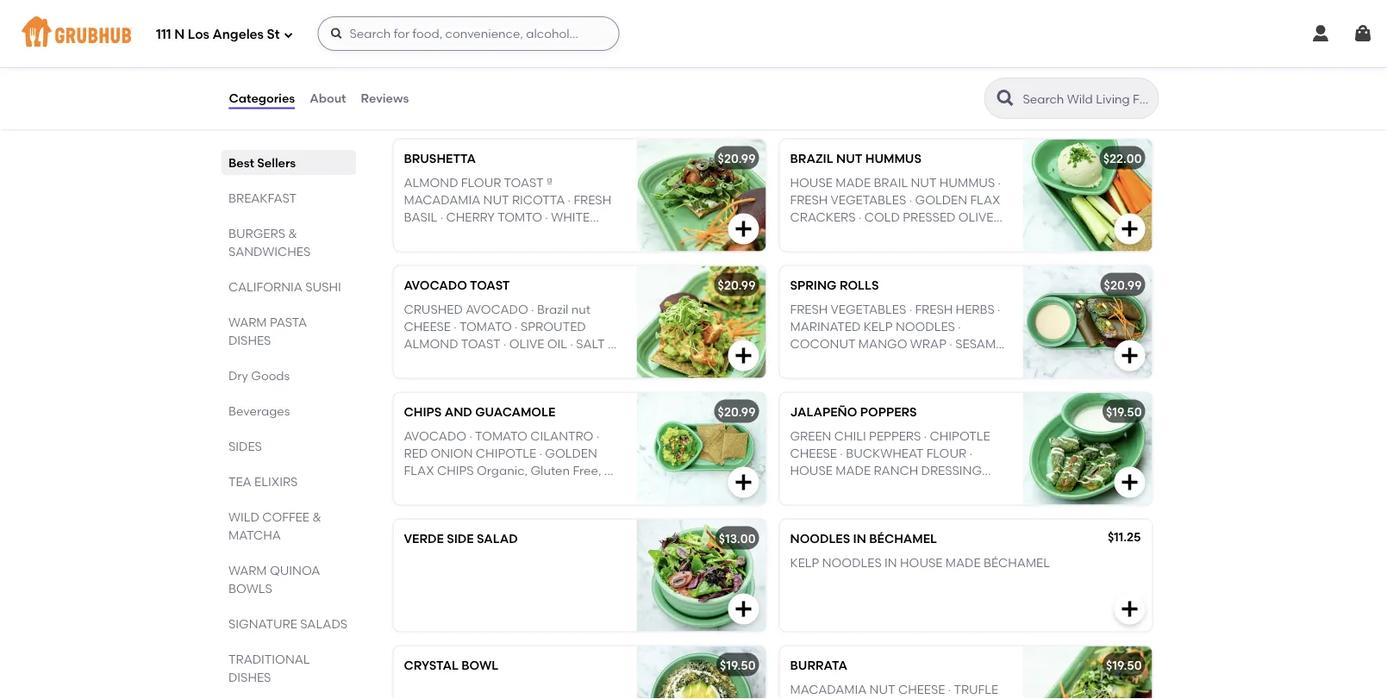 Task type: vqa. For each thing, say whether or not it's contained in the screenshot.
the HONEY
yes



Task type: describe. For each thing, give the bounding box(es) containing it.
raw inside green chili peppers · chipotle cheese · buckwheat flour · house made ranch dressing organic, gluten free, & raw
[[930, 482, 955, 496]]

cheese for crushed
[[404, 320, 451, 334]]

brail
[[874, 176, 908, 190]]

noodles inside fresh vegetables · fresh herbs · marinated kelp noodles · coconut mango wrap · sesame dip  organic, gluten free, & raw
[[896, 320, 955, 334]]

$13.00
[[719, 531, 756, 546]]

0 horizontal spatial béchamel
[[869, 531, 937, 546]]

small plates
[[390, 99, 527, 121]]

buckwheat
[[846, 447, 924, 461]]

red
[[404, 447, 428, 461]]

side
[[447, 531, 474, 546]]

california sushi tab
[[228, 278, 349, 296]]

bowls
[[228, 581, 272, 596]]

free, inside avocado · tomato cilantro · red onion chipotle · golden flax chips  organic, gluten free, & raw
[[573, 464, 601, 479]]

jalapeño poppers image
[[1023, 393, 1152, 505]]

brazil
[[537, 302, 569, 317]]

wild
[[228, 510, 259, 524]]

made inside house made brail nut hummus · fresh vegetables · golden flax crackers · cold pressed olive oil  organic, gluten free, & raw
[[836, 176, 871, 190]]

verde side salad image
[[637, 520, 766, 632]]

1 vertical spatial toast
[[470, 278, 510, 293]]

cold
[[865, 211, 900, 225]]

organic, inside house made brail nut hummus · fresh vegetables · golden flax crackers · cold pressed olive oil  organic, gluten free, & raw
[[813, 228, 864, 243]]

sesame
[[955, 337, 1003, 352]]

peppers
[[869, 429, 921, 444]]

0 horizontal spatial hummus
[[865, 151, 922, 166]]

brushetta
[[404, 151, 476, 166]]

acai · almond cashew milk · honey blueberries · sweet cream  · granola · cinnamon · blue majick button
[[394, 0, 766, 64]]

gluten inside house made brail nut hummus · fresh vegetables · golden flax crackers · cold pressed olive oil  organic, gluten free, & raw
[[867, 228, 906, 243]]

$11.25
[[1108, 530, 1141, 544]]

truffle
[[404, 228, 455, 243]]

st
[[267, 27, 280, 42]]

· inside macadamia nut cheese · trufle
[[948, 683, 951, 697]]

ranch
[[874, 464, 918, 479]]

fresh vegetables · fresh herbs · marinated kelp noodles · coconut mango wrap · sesame dip  organic, gluten free, & raw
[[790, 302, 1003, 369]]

fresh up marinated
[[790, 302, 828, 317]]

golden for pressed
[[915, 193, 967, 208]]

svg image for fresh vegetables · fresh herbs · marinated kelp noodles · coconut mango wrap · sesame dip  organic, gluten free, & raw
[[1120, 346, 1140, 366]]

Search for food, convenience, alcohol... search field
[[318, 16, 619, 51]]

$20.99 for green chili peppers · chipotle cheese · buckwheat flour · house made ranch dressing organic, gluten free, & raw
[[718, 405, 756, 419]]

avocado · tomato cilantro · red onion chipotle · golden flax chips  organic, gluten free, & raw
[[404, 429, 613, 496]]

organic, inside avocado · tomato cilantro · red onion chipotle · golden flax chips  organic, gluten free, & raw
[[477, 464, 528, 479]]

golden for free,
[[545, 447, 597, 461]]

acai
[[404, 0, 434, 2]]

mango
[[859, 337, 907, 352]]

elixirs
[[254, 474, 297, 489]]

olive inside house made brail nut hummus · fresh vegetables · golden flax crackers · cold pressed olive oil  organic, gluten free, & raw
[[959, 211, 994, 225]]

trufle
[[954, 683, 999, 697]]

burrata
[[790, 658, 848, 673]]

cherry
[[446, 211, 495, 225]]

n
[[174, 27, 185, 42]]

raw inside fresh vegetables · fresh herbs · marinated kelp noodles · coconut mango wrap · sesame dip  organic, gluten free, & raw
[[952, 355, 978, 369]]

crystal bowl
[[404, 658, 499, 673]]

chips inside avocado · tomato cilantro · red onion chipotle · golden flax chips  organic, gluten free, & raw
[[437, 464, 474, 479]]

$19.50 for macadamia nut cheese · trufle
[[1106, 658, 1142, 673]]

fresh inside "almond  flour toast ª macadamia nut ricotta · fresh basil · cherry tomto · white truffle oil · kalamata olives"
[[574, 193, 611, 208]]

dry
[[228, 368, 248, 383]]

jalapeño poppers
[[790, 405, 917, 419]]

cilantro
[[530, 429, 594, 444]]

sprouted
[[521, 320, 586, 334]]

& inside burgers & sandwiches
[[288, 226, 297, 241]]

best
[[228, 155, 254, 170]]

chips and guacamole image
[[637, 393, 766, 505]]

plates
[[457, 99, 527, 121]]

reviews
[[361, 91, 409, 105]]

california sushi
[[228, 279, 341, 294]]

sushi
[[305, 279, 341, 294]]

avocado for ·
[[404, 429, 467, 444]]

chipotle inside avocado · tomato cilantro · red onion chipotle · golden flax chips  organic, gluten free, & raw
[[476, 447, 536, 461]]

gluten inside avocado · tomato cilantro · red onion chipotle · golden flax chips  organic, gluten free, & raw
[[531, 464, 570, 479]]

& inside avocado · tomato cilantro · red onion chipotle · golden flax chips  organic, gluten free, & raw
[[604, 464, 613, 479]]

crackers
[[790, 211, 856, 225]]

0 horizontal spatial kelp
[[790, 556, 819, 570]]

oil for ·
[[458, 228, 478, 243]]

toast inside "almond  flour toast ª macadamia nut ricotta · fresh basil · cherry tomto · white truffle oil · kalamata olives"
[[504, 176, 544, 190]]

111 n los angeles st
[[156, 27, 280, 42]]

salad
[[477, 531, 518, 546]]

flax for red
[[404, 464, 434, 479]]

raw inside avocado · tomato cilantro · red onion chipotle · golden flax chips  organic, gluten free, & raw
[[404, 482, 429, 496]]

acai · almond cashew milk · honey blueberries · sweet cream  · granola · cinnamon · blue majick
[[404, 0, 603, 55]]

best sellers tab
[[228, 153, 349, 172]]

spring
[[790, 278, 837, 293]]

tea
[[228, 474, 251, 489]]

honey
[[404, 5, 447, 20]]

warm for warm quinoa bowls
[[228, 563, 266, 578]]

dressing
[[921, 464, 982, 479]]

& inside wild coffee & matcha
[[312, 510, 321, 524]]

angeles
[[212, 27, 264, 42]]

avocado toast
[[404, 278, 510, 293]]

& inside house made brail nut hummus · fresh vegetables · golden flax crackers · cold pressed olive oil  organic, gluten free, & raw
[[941, 228, 950, 243]]

2 vertical spatial noodles
[[822, 556, 882, 570]]

herbs
[[956, 302, 995, 317]]

almond inside acai · almond cashew milk · honey blueberries · sweet cream  · granola · cinnamon · blue majick
[[442, 0, 497, 2]]

nut inside house made brail nut hummus · fresh vegetables · golden flax crackers · cold pressed olive oil  organic, gluten free, & raw
[[911, 176, 937, 190]]

white
[[551, 211, 590, 225]]

kelp inside fresh vegetables · fresh herbs · marinated kelp noodles · coconut mango wrap · sesame dip  organic, gluten free, & raw
[[864, 320, 893, 334]]

0 vertical spatial in
[[853, 531, 866, 546]]

2 vertical spatial house
[[900, 556, 943, 570]]

rolls
[[840, 278, 879, 293]]

marinated
[[790, 320, 861, 334]]

avocado for toast
[[404, 278, 467, 293]]

$22.00
[[1103, 151, 1142, 166]]

fresh up wrap
[[915, 302, 953, 317]]

signature salads
[[228, 616, 347, 631]]

onion
[[431, 447, 473, 461]]

dry goods
[[228, 368, 289, 383]]

cashew
[[500, 0, 553, 2]]

search icon image
[[995, 88, 1016, 109]]

tomato inside crushed avocado · brazil nut cheese · tomato · sprouted almond toast · olive oil · salt & pepper  organic, gluten free, & raw
[[460, 320, 512, 334]]

burgers
[[228, 226, 285, 241]]

Search Wild Living Foods search field
[[1021, 91, 1153, 107]]

fresh inside house made brail nut hummus · fresh vegetables · golden flax crackers · cold pressed olive oil  organic, gluten free, & raw
[[790, 193, 828, 208]]

organic, inside crushed avocado · brazil nut cheese · tomato · sprouted almond toast · olive oil · salt & pepper  organic, gluten free, & raw
[[452, 355, 503, 369]]

oil inside crushed avocado · brazil nut cheese · tomato · sprouted almond toast · olive oil · salt & pepper  organic, gluten free, & raw
[[547, 337, 567, 352]]

gluten inside crushed avocado · brazil nut cheese · tomato · sprouted almond toast · olive oil · salt & pepper  organic, gluten free, & raw
[[505, 355, 545, 369]]

goods
[[251, 368, 289, 383]]

brushetta image
[[637, 140, 766, 252]]

chili
[[834, 429, 866, 444]]

dip
[[790, 355, 810, 369]]

guacamole
[[475, 405, 555, 419]]

vegetables inside fresh vegetables · fresh herbs · marinated kelp noodles · coconut mango wrap · sesame dip  organic, gluten free, & raw
[[831, 302, 906, 317]]

pressed
[[903, 211, 956, 225]]

brazil nut hummus
[[790, 151, 922, 166]]

salt
[[576, 337, 605, 352]]

about
[[310, 91, 346, 105]]



Task type: locate. For each thing, give the bounding box(es) containing it.
flax for ·
[[970, 193, 1001, 208]]

chips left and
[[404, 405, 442, 419]]

nut
[[571, 302, 591, 317]]

best sellers
[[228, 155, 295, 170]]

house down noodles in béchamel
[[900, 556, 943, 570]]

vegetables
[[831, 193, 906, 208], [831, 302, 906, 317]]

small
[[390, 99, 453, 121]]

avocado inside avocado · tomato cilantro · red onion chipotle · golden flax chips  organic, gluten free, & raw
[[404, 429, 467, 444]]

0 vertical spatial flour
[[461, 176, 501, 190]]

1 vegetables from the top
[[831, 193, 906, 208]]

0 vertical spatial made
[[836, 176, 871, 190]]

0 vertical spatial flax
[[970, 193, 1001, 208]]

0 vertical spatial cheese
[[404, 320, 451, 334]]

almond up blueberries on the left of the page
[[442, 0, 497, 2]]

gluten down mango
[[867, 355, 906, 369]]

0 vertical spatial house
[[790, 176, 833, 190]]

house down brazil
[[790, 176, 833, 190]]

1 vertical spatial golden
[[545, 447, 597, 461]]

0 vertical spatial avocado
[[404, 278, 467, 293]]

raw inside crushed avocado · brazil nut cheese · tomato · sprouted almond toast · olive oil · salt & pepper  organic, gluten free, & raw
[[591, 355, 616, 369]]

kalamata
[[487, 228, 552, 243]]

raw down pressed
[[953, 228, 978, 243]]

flax inside avocado · tomato cilantro · red onion chipotle · golden flax chips  organic, gluten free, & raw
[[404, 464, 434, 479]]

1 vertical spatial béchamel
[[984, 556, 1050, 570]]

2 horizontal spatial oil
[[790, 228, 810, 243]]

flour inside "almond  flour toast ª macadamia nut ricotta · fresh basil · cherry tomto · white truffle oil · kalamata olives"
[[461, 176, 501, 190]]

free, down cilantro
[[573, 464, 601, 479]]

cheese inside crushed avocado · brazil nut cheese · tomato · sprouted almond toast · olive oil · salt & pepper  organic, gluten free, & raw
[[404, 320, 451, 334]]

traditional dishes tab
[[228, 650, 349, 686]]

categories button
[[228, 67, 296, 129]]

0 horizontal spatial in
[[853, 531, 866, 546]]

svg image
[[1311, 23, 1331, 44], [1353, 23, 1373, 44], [330, 27, 344, 41], [283, 30, 294, 40], [1120, 219, 1140, 240], [733, 346, 754, 366], [1120, 472, 1140, 493], [733, 599, 754, 620]]

1 vertical spatial flour
[[927, 447, 967, 461]]

free, down pressed
[[909, 228, 938, 243]]

1 vertical spatial olive
[[509, 337, 544, 352]]

olive down 'sprouted'
[[509, 337, 544, 352]]

dishes up dry goods
[[228, 333, 271, 347]]

sides tab
[[228, 437, 349, 455]]

1 horizontal spatial kelp
[[864, 320, 893, 334]]

1 horizontal spatial macadamia
[[790, 683, 867, 697]]

1 vertical spatial flax
[[404, 464, 434, 479]]

vegetables up cold
[[831, 193, 906, 208]]

free, down wrap
[[909, 355, 937, 369]]

cheese left trufle
[[898, 683, 945, 697]]

green chili peppers · chipotle cheese · buckwheat flour · house made ranch dressing organic, gluten free, & raw
[[790, 429, 990, 496]]

kelp noodles in house made béchamel
[[790, 556, 1050, 570]]

gluten inside green chili peppers · chipotle cheese · buckwheat flour · house made ranch dressing organic, gluten free, & raw
[[844, 482, 883, 496]]

gluten down ranch
[[844, 482, 883, 496]]

svg image for avocado · tomato cilantro · red onion chipotle · golden flax chips  organic, gluten free, & raw
[[733, 472, 754, 493]]

1 horizontal spatial hummus
[[940, 176, 995, 190]]

flax inside house made brail nut hummus · fresh vegetables · golden flax crackers · cold pressed olive oil  organic, gluten free, & raw
[[970, 193, 1001, 208]]

organic, down green at the bottom of page
[[790, 482, 841, 496]]

1 vertical spatial tomato
[[475, 429, 528, 444]]

oil inside "almond  flour toast ª macadamia nut ricotta · fresh basil · cherry tomto · white truffle oil · kalamata olives"
[[458, 228, 478, 243]]

oil
[[458, 228, 478, 243], [790, 228, 810, 243], [547, 337, 567, 352]]

burrata image
[[1023, 647, 1152, 699]]

0 vertical spatial olive
[[959, 211, 994, 225]]

chipotle up the dressing
[[930, 429, 990, 444]]

1 horizontal spatial oil
[[547, 337, 567, 352]]

1 horizontal spatial cheese
[[790, 447, 837, 461]]

in
[[853, 531, 866, 546], [885, 556, 897, 570]]

organic, down crackers
[[813, 228, 864, 243]]

traditional dishes
[[228, 652, 310, 685]]

spring rolls image
[[1023, 266, 1152, 378]]

chips
[[404, 405, 442, 419], [437, 464, 474, 479]]

organic, inside green chili peppers · chipotle cheese · buckwheat flour · house made ranch dressing organic, gluten free, & raw
[[790, 482, 841, 496]]

flax
[[970, 193, 1001, 208], [404, 464, 434, 479]]

2 vertical spatial almond
[[404, 337, 458, 352]]

& inside green chili peppers · chipotle cheese · buckwheat flour · house made ranch dressing organic, gluten free, & raw
[[918, 482, 927, 496]]

flour up cherry
[[461, 176, 501, 190]]

1 horizontal spatial golden
[[915, 193, 967, 208]]

avocado inside crushed avocado · brazil nut cheese · tomato · sprouted almond toast · olive oil · salt & pepper  organic, gluten free, & raw
[[466, 302, 528, 317]]

0 vertical spatial toast
[[504, 176, 544, 190]]

vegetables down 'rolls'
[[831, 302, 906, 317]]

categories
[[229, 91, 295, 105]]

wild coffee & matcha tab
[[228, 508, 349, 544]]

2 horizontal spatial cheese
[[898, 683, 945, 697]]

$20.99 for fresh vegetables · fresh herbs · marinated kelp noodles · coconut mango wrap · sesame dip  organic, gluten free, & raw
[[718, 278, 756, 293]]

warm quinoa bowls tab
[[228, 561, 349, 598]]

flour
[[461, 176, 501, 190], [927, 447, 967, 461]]

warm down california
[[228, 315, 266, 329]]

& inside fresh vegetables · fresh herbs · marinated kelp noodles · coconut mango wrap · sesame dip  organic, gluten free, & raw
[[940, 355, 949, 369]]

warm pasta dishes tab
[[228, 313, 349, 349]]

toast
[[504, 176, 544, 190], [470, 278, 510, 293], [461, 337, 500, 352]]

raw
[[953, 228, 978, 243], [591, 355, 616, 369], [952, 355, 978, 369], [404, 482, 429, 496], [930, 482, 955, 496]]

free, down ranch
[[886, 482, 915, 496]]

0 vertical spatial kelp
[[864, 320, 893, 334]]

gluten down cold
[[867, 228, 906, 243]]

macadamia up basil
[[404, 193, 480, 208]]

1 vertical spatial hummus
[[940, 176, 995, 190]]

2 vertical spatial avocado
[[404, 429, 467, 444]]

1 vertical spatial noodles
[[790, 531, 850, 546]]

macadamia inside "almond  flour toast ª macadamia nut ricotta · fresh basil · cherry tomto · white truffle oil · kalamata olives"
[[404, 193, 480, 208]]

2 warm from the top
[[228, 563, 266, 578]]

golden
[[915, 193, 967, 208], [545, 447, 597, 461]]

wrap
[[910, 337, 947, 352]]

toast inside crushed avocado · brazil nut cheese · tomato · sprouted almond toast · olive oil · salt & pepper  organic, gluten free, & raw
[[461, 337, 500, 352]]

almond down brushetta
[[404, 176, 458, 190]]

macadamia down burrata
[[790, 683, 867, 697]]

111
[[156, 27, 171, 42]]

0 horizontal spatial golden
[[545, 447, 597, 461]]

cheese down the crushed
[[404, 320, 451, 334]]

$19.50
[[1106, 405, 1142, 419], [720, 658, 756, 673], [1106, 658, 1142, 673]]

raw down salt
[[591, 355, 616, 369]]

1 horizontal spatial chipotle
[[930, 429, 990, 444]]

chipotle down "guacamole"
[[476, 447, 536, 461]]

tomto
[[498, 211, 542, 225]]

verde side salad
[[404, 531, 518, 546]]

tomato down "guacamole"
[[475, 429, 528, 444]]

0 horizontal spatial olive
[[509, 337, 544, 352]]

free, down 'sprouted'
[[548, 355, 576, 369]]

olive inside crushed avocado · brazil nut cheese · tomato · sprouted almond toast · olive oil · salt & pepper  organic, gluten free, & raw
[[509, 337, 544, 352]]

oil down crackers
[[790, 228, 810, 243]]

1 vertical spatial chips
[[437, 464, 474, 479]]

2 vertical spatial cheese
[[898, 683, 945, 697]]

in up kelp noodles in house made béchamel at bottom
[[853, 531, 866, 546]]

sides
[[228, 439, 262, 454]]

chips down the onion
[[437, 464, 474, 479]]

burgers & sandwiches
[[228, 226, 310, 259]]

house inside house made brail nut hummus · fresh vegetables · golden flax crackers · cold pressed olive oil  organic, gluten free, & raw
[[790, 176, 833, 190]]

noodles up wrap
[[896, 320, 955, 334]]

0 horizontal spatial flax
[[404, 464, 434, 479]]

pepper
[[404, 355, 449, 369]]

noodles right $13.00
[[790, 531, 850, 546]]

avocado up the onion
[[404, 429, 467, 444]]

golden down cilantro
[[545, 447, 597, 461]]

tomato down avocado toast
[[460, 320, 512, 334]]

noodles
[[896, 320, 955, 334], [790, 531, 850, 546], [822, 556, 882, 570]]

1 vertical spatial house
[[790, 464, 833, 479]]

2 vertical spatial made
[[946, 556, 981, 570]]

warm quinoa bowls
[[228, 563, 320, 596]]

0 vertical spatial almond
[[442, 0, 497, 2]]

toast up ricotta
[[504, 176, 544, 190]]

pasta
[[269, 315, 307, 329]]

golden inside avocado · tomato cilantro · red onion chipotle · golden flax chips  organic, gluten free, & raw
[[545, 447, 597, 461]]

tea elixirs tab
[[228, 472, 349, 491]]

chips and guacamole
[[404, 405, 555, 419]]

free, inside crushed avocado · brazil nut cheese · tomato · sprouted almond toast · olive oil · salt & pepper  organic, gluten free, & raw
[[548, 355, 576, 369]]

avocado toast image
[[637, 266, 766, 378]]

0 vertical spatial macadamia
[[404, 193, 480, 208]]

2 dishes from the top
[[228, 670, 271, 685]]

oil for organic,
[[790, 228, 810, 243]]

ricotta
[[512, 193, 565, 208]]

cheese down green at the bottom of page
[[790, 447, 837, 461]]

raw down the red
[[404, 482, 429, 496]]

beverages tab
[[228, 402, 349, 420]]

0 horizontal spatial flour
[[461, 176, 501, 190]]

1 vertical spatial cheese
[[790, 447, 837, 461]]

breakfast tab
[[228, 189, 349, 207]]

0 horizontal spatial cheese
[[404, 320, 451, 334]]

burgers & sandwiches tab
[[228, 224, 349, 260]]

1 horizontal spatial olive
[[959, 211, 994, 225]]

0 vertical spatial chipotle
[[930, 429, 990, 444]]

1 vertical spatial made
[[836, 464, 871, 479]]

1 horizontal spatial in
[[885, 556, 897, 570]]

nut inside macadamia nut cheese · trufle
[[870, 683, 895, 697]]

nut
[[836, 151, 863, 166], [911, 176, 937, 190], [483, 193, 509, 208], [870, 683, 895, 697]]

$20.99 for house made brail nut hummus · fresh vegetables · golden flax crackers · cold pressed olive oil  organic, gluten free, & raw
[[718, 151, 756, 166]]

ª
[[546, 176, 553, 190]]

coconut
[[790, 337, 856, 352]]

almond inside crushed avocado · brazil nut cheese · tomato · sprouted almond toast · olive oil · salt & pepper  organic, gluten free, & raw
[[404, 337, 458, 352]]

1 horizontal spatial béchamel
[[984, 556, 1050, 570]]

svg image
[[733, 219, 754, 240], [1120, 346, 1140, 366], [733, 472, 754, 493], [1120, 599, 1140, 620]]

$19.50 for green chili peppers · chipotle cheese · buckwheat flour · house made ranch dressing organic, gluten free, & raw
[[1106, 405, 1142, 419]]

house made brail nut hummus · fresh vegetables · golden flax crackers · cold pressed olive oil  organic, gluten free, & raw
[[790, 176, 1001, 243]]

crushed
[[404, 302, 463, 317]]

basil
[[404, 211, 437, 225]]

vegetables inside house made brail nut hummus · fresh vegetables · golden flax crackers · cold pressed olive oil  organic, gluten free, & raw
[[831, 193, 906, 208]]

house down green at the bottom of page
[[790, 464, 833, 479]]

oil inside house made brail nut hummus · fresh vegetables · golden flax crackers · cold pressed olive oil  organic, gluten free, & raw
[[790, 228, 810, 243]]

dry goods tab
[[228, 366, 349, 385]]

blueberries
[[450, 5, 528, 20]]

olive
[[959, 211, 994, 225], [509, 337, 544, 352]]

svg image for kelp noodles in house made béchamel
[[1120, 599, 1140, 620]]

0 vertical spatial dishes
[[228, 333, 271, 347]]

1 vertical spatial macadamia
[[790, 683, 867, 697]]

0 vertical spatial noodles
[[896, 320, 955, 334]]

kelp up mango
[[864, 320, 893, 334]]

poppers
[[860, 405, 917, 419]]

organic, up chips and guacamole
[[452, 355, 503, 369]]

organic, inside fresh vegetables · fresh herbs · marinated kelp noodles · coconut mango wrap · sesame dip  organic, gluten free, & raw
[[813, 355, 864, 369]]

macadamia nut cheese · trufle
[[790, 683, 999, 699]]

1 horizontal spatial flax
[[970, 193, 1001, 208]]

1 warm from the top
[[228, 315, 266, 329]]

gluten down 'sprouted'
[[505, 355, 545, 369]]

0 vertical spatial hummus
[[865, 151, 922, 166]]

avocado down avocado toast
[[466, 302, 528, 317]]

fresh up white
[[574, 193, 611, 208]]

noodles in béchamel
[[790, 531, 937, 546]]

wild coffee & matcha
[[228, 510, 321, 542]]

1 vertical spatial vegetables
[[831, 302, 906, 317]]

warm inside warm pasta dishes
[[228, 315, 266, 329]]

0 vertical spatial warm
[[228, 315, 266, 329]]

gluten inside fresh vegetables · fresh herbs · marinated kelp noodles · coconut mango wrap · sesame dip  organic, gluten free, & raw
[[867, 355, 906, 369]]

kelp
[[864, 320, 893, 334], [790, 556, 819, 570]]

breakfast
[[228, 191, 296, 205]]

cream
[[404, 23, 448, 37]]

brazil nut hummus image
[[1023, 140, 1152, 252]]

svg image for almond  flour toast ª macadamia nut ricotta · fresh basil · cherry tomto · white truffle oil · kalamata olives
[[733, 219, 754, 240]]

golden inside house made brail nut hummus · fresh vegetables · golden flax crackers · cold pressed olive oil  organic, gluten free, & raw
[[915, 193, 967, 208]]

green
[[790, 429, 831, 444]]

free, inside house made brail nut hummus · fresh vegetables · golden flax crackers · cold pressed olive oil  organic, gluten free, & raw
[[909, 228, 938, 243]]

2 vertical spatial toast
[[461, 337, 500, 352]]

flour up the dressing
[[927, 447, 967, 461]]

dishes down traditional
[[228, 670, 271, 685]]

almond  flour toast ª macadamia nut ricotta · fresh basil · cherry tomto · white truffle oil · kalamata olives
[[404, 176, 611, 243]]

béchamel
[[869, 531, 937, 546], [984, 556, 1050, 570]]

free, inside fresh vegetables · fresh herbs · marinated kelp noodles · coconut mango wrap · sesame dip  organic, gluten free, & raw
[[909, 355, 937, 369]]

avocado up the crushed
[[404, 278, 467, 293]]

oil down cherry
[[458, 228, 478, 243]]

1 vertical spatial kelp
[[790, 556, 819, 570]]

free, inside green chili peppers · chipotle cheese · buckwheat flour · house made ranch dressing organic, gluten free, & raw
[[886, 482, 915, 496]]

dishes inside traditional dishes
[[228, 670, 271, 685]]

signature
[[228, 616, 297, 631]]

brazil
[[790, 151, 833, 166]]

granola
[[456, 23, 518, 37]]

cheese inside macadamia nut cheese · trufle
[[898, 683, 945, 697]]

gluten down cilantro
[[531, 464, 570, 479]]

0 horizontal spatial macadamia
[[404, 193, 480, 208]]

1 horizontal spatial flour
[[927, 447, 967, 461]]

toast down the crushed
[[461, 337, 500, 352]]

toast up crushed avocado · brazil nut cheese · tomato · sprouted almond toast · olive oil · salt & pepper  organic, gluten free, & raw
[[470, 278, 510, 293]]

0 horizontal spatial chipotle
[[476, 447, 536, 461]]

0 vertical spatial golden
[[915, 193, 967, 208]]

and
[[445, 405, 472, 419]]

nut inside "almond  flour toast ª macadamia nut ricotta · fresh basil · cherry tomto · white truffle oil · kalamata olives"
[[483, 193, 509, 208]]

1 vertical spatial warm
[[228, 563, 266, 578]]

warm up bowls
[[228, 563, 266, 578]]

california
[[228, 279, 302, 294]]

crystal
[[404, 658, 459, 673]]

$20.99
[[718, 151, 756, 166], [718, 278, 756, 293], [1104, 278, 1142, 293], [718, 405, 756, 419]]

made
[[836, 176, 871, 190], [836, 464, 871, 479], [946, 556, 981, 570]]

reviews button
[[360, 67, 410, 129]]

1 vertical spatial chipotle
[[476, 447, 536, 461]]

crystal bowl image
[[637, 647, 766, 699]]

spring rolls
[[790, 278, 879, 293]]

signature salads tab
[[228, 615, 349, 633]]

organic, down coconut at the right
[[813, 355, 864, 369]]

0 vertical spatial chips
[[404, 405, 442, 419]]

&
[[288, 226, 297, 241], [941, 228, 950, 243], [608, 337, 617, 352], [579, 355, 588, 369], [940, 355, 949, 369], [604, 464, 613, 479], [918, 482, 927, 496], [312, 510, 321, 524]]

olive right pressed
[[959, 211, 994, 225]]

1 vertical spatial almond
[[404, 176, 458, 190]]

salads
[[300, 616, 347, 631]]

about button
[[309, 67, 347, 129]]

hummus up brail
[[865, 151, 922, 166]]

los
[[188, 27, 209, 42]]

almond up 'pepper'
[[404, 337, 458, 352]]

kelp down noodles in béchamel
[[790, 556, 819, 570]]

hummus up pressed
[[940, 176, 995, 190]]

chipotle inside green chili peppers · chipotle cheese · buckwheat flour · house made ranch dressing organic, gluten free, & raw
[[930, 429, 990, 444]]

fresh up crackers
[[790, 193, 828, 208]]

cheese inside green chili peppers · chipotle cheese · buckwheat flour · house made ranch dressing organic, gluten free, & raw
[[790, 447, 837, 461]]

flour inside green chili peppers · chipotle cheese · buckwheat flour · house made ranch dressing organic, gluten free, & raw
[[927, 447, 967, 461]]

golden up pressed
[[915, 193, 967, 208]]

cinnamon
[[527, 23, 597, 37]]

noodles down noodles in béchamel
[[822, 556, 882, 570]]

organic, down "guacamole"
[[477, 464, 528, 479]]

raw inside house made brail nut hummus · fresh vegetables · golden flax crackers · cold pressed olive oil  organic, gluten free, & raw
[[953, 228, 978, 243]]

oil down 'sprouted'
[[547, 337, 567, 352]]

traditional
[[228, 652, 310, 666]]

crushed avocado · brazil nut cheese · tomato · sprouted almond toast · olive oil · salt & pepper  organic, gluten free, & raw
[[404, 302, 617, 369]]

sellers
[[257, 155, 295, 170]]

warm inside warm quinoa bowls
[[228, 563, 266, 578]]

2 vegetables from the top
[[831, 302, 906, 317]]

made inside green chili peppers · chipotle cheese · buckwheat flour · house made ranch dressing organic, gluten free, & raw
[[836, 464, 871, 479]]

0 vertical spatial vegetables
[[831, 193, 906, 208]]

0 horizontal spatial oil
[[458, 228, 478, 243]]

jalapeño
[[790, 405, 857, 419]]

warm for warm pasta dishes
[[228, 315, 266, 329]]

raw down the dressing
[[930, 482, 955, 496]]

gift special image
[[637, 0, 766, 64]]

cheese for green
[[790, 447, 837, 461]]

1 vertical spatial avocado
[[466, 302, 528, 317]]

olives
[[555, 228, 597, 243]]

0 vertical spatial tomato
[[460, 320, 512, 334]]

almond inside "almond  flour toast ª macadamia nut ricotta · fresh basil · cherry tomto · white truffle oil · kalamata olives"
[[404, 176, 458, 190]]

hummus inside house made brail nut hummus · fresh vegetables · golden flax crackers · cold pressed olive oil  organic, gluten free, & raw
[[940, 176, 995, 190]]

tomato inside avocado · tomato cilantro · red onion chipotle · golden flax chips  organic, gluten free, & raw
[[475, 429, 528, 444]]

quinoa
[[269, 563, 320, 578]]

1 vertical spatial dishes
[[228, 670, 271, 685]]

1 dishes from the top
[[228, 333, 271, 347]]

1 vertical spatial in
[[885, 556, 897, 570]]

0 vertical spatial béchamel
[[869, 531, 937, 546]]

main navigation navigation
[[0, 0, 1387, 67]]

house inside green chili peppers · chipotle cheese · buckwheat flour · house made ranch dressing organic, gluten free, & raw
[[790, 464, 833, 479]]

in down noodles in béchamel
[[885, 556, 897, 570]]

raw down sesame
[[952, 355, 978, 369]]

beverages
[[228, 404, 290, 418]]

milk
[[556, 0, 584, 2]]

sweet
[[537, 5, 577, 20]]

dishes inside warm pasta dishes
[[228, 333, 271, 347]]

macadamia inside macadamia nut cheese · trufle
[[790, 683, 867, 697]]



